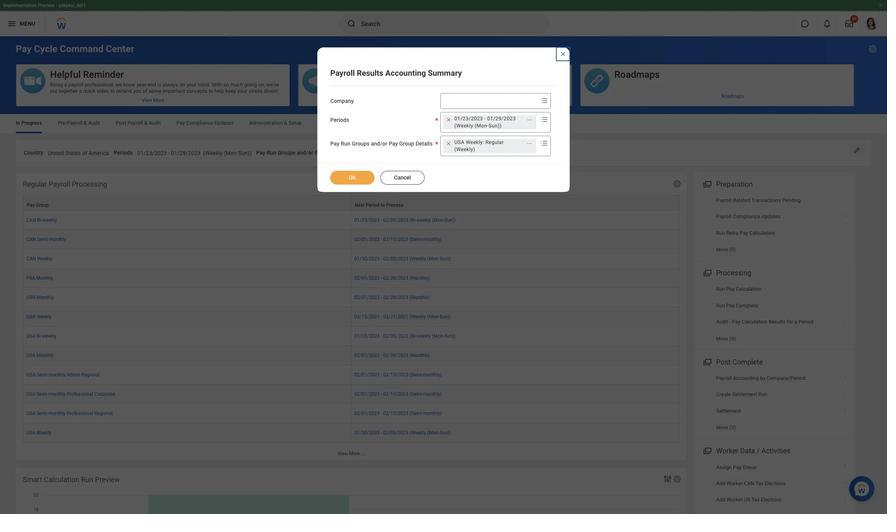 Task type: vqa. For each thing, say whether or not it's contained in the screenshot.


Task type: describe. For each thing, give the bounding box(es) containing it.
usa weekly
[[26, 430, 52, 436]]

audit for pre-payroll & audit
[[88, 120, 100, 126]]

country element
[[48, 145, 109, 159]]

next
[[355, 202, 365, 208]]

corporate
[[94, 391, 115, 397]]

- for can weekly
[[381, 256, 382, 262]]

together
[[59, 88, 78, 94]]

know
[[123, 82, 135, 88]]

0 vertical spatial worker
[[716, 447, 739, 455]]

01/23/2023 - 02/05/2023  (bi-weekly (mon-sun)) for can bi-weekly
[[354, 217, 456, 223]]

gbr for gbr monthly
[[26, 295, 36, 300]]

01/23/2023 for 01/23/2023 - 02/05/2023  (bi-weekly (mon-sun)) link related to can bi-weekly
[[354, 217, 380, 223]]

pay run groups and/or pay group details element
[[363, 145, 437, 159]]

periods for country
[[114, 150, 133, 156]]

usa bi-weekly
[[26, 333, 56, 339]]

clicking
[[475, 82, 492, 88]]

can semi-monthly
[[26, 237, 66, 242]]

professional for regional
[[67, 411, 93, 416]]

02/01/2023 - 02/15/2023  (semi-monthly) for can semi-monthly
[[354, 237, 442, 242]]

can
[[420, 82, 428, 88]]

cancel
[[394, 174, 411, 181]]

01/30/2023 - 02/05/2023  (weekly (mon-sun)) for can weekly
[[354, 256, 451, 262]]

regular payroll processing
[[23, 180, 107, 188]]

prompts image for pay run groups and/or pay group details
[[540, 138, 549, 148]]

02/01/2023 - 02/15/2023  (semi-monthly) link for usa semi-monthly professional regional
[[354, 409, 442, 416]]

by inside list
[[760, 375, 765, 381]]

group inside popup button
[[36, 202, 49, 208]]

period inside popup button
[[366, 202, 380, 208]]

usa for usa weekly
[[26, 430, 35, 436]]

payroll results accounting summary element
[[330, 68, 462, 78]]

gbr weekly
[[26, 314, 52, 320]]

list for processing
[[695, 281, 855, 347]]

payroll for payroll
[[356, 82, 371, 88]]

is
[[157, 82, 161, 88]]

usa semi-monthly professional corporate link
[[26, 390, 115, 397]]

admin
[[67, 372, 80, 378]]

create settlement run link
[[695, 386, 855, 403]]

row containing gbr monthly
[[23, 288, 680, 307]]

post for post payroll & audit
[[116, 120, 126, 126]]

1 horizontal spatial your
[[238, 88, 247, 94]]

weekly for can weekly
[[37, 256, 52, 262]]

company
[[330, 98, 354, 104]]

sun)) inside text box
[[238, 150, 251, 156]]

be
[[447, 82, 452, 88]]

sun)) inside "01/23/2023 - 01/29/2023 (weekly (mon-sun))"
[[489, 123, 502, 129]]

run pay complete link
[[695, 297, 855, 314]]

run pay complete
[[716, 303, 758, 309]]

compliance
[[373, 82, 399, 88]]

usa semi-monthly professional corporate
[[26, 391, 115, 397]]

1 vertical spatial accounting
[[733, 375, 759, 381]]

semi- for usa semi-monthly professional corporate
[[37, 391, 49, 397]]

(semi- for usa semi-monthly admin regional
[[410, 372, 423, 378]]

center
[[106, 43, 134, 54]]

united states of america
[[48, 150, 109, 156]]

gbr monthly
[[26, 295, 54, 300]]

monthly for usa semi-monthly professional regional
[[48, 411, 66, 416]]

3 & from the left
[[284, 120, 287, 126]]

row containing usa semi-monthly professional regional
[[23, 404, 680, 423]]

mind.
[[198, 82, 210, 88]]

(mon- for 03/15/2021 - 03/21/2021  (weekly (mon-sun)) link
[[427, 314, 440, 320]]

02/05/2023 for can weekly
[[383, 256, 408, 262]]

- for usa semi-monthly professional regional
[[381, 411, 382, 416]]

can weekly link
[[26, 254, 52, 262]]

worker for can
[[727, 481, 743, 487]]

going
[[244, 82, 257, 88]]

weekly for usa weekly
[[37, 430, 52, 436]]

ok
[[349, 174, 356, 181]]

1 vertical spatial payroll compliance updates
[[421, 93, 480, 99]]

worker data / activities
[[716, 447, 790, 455]]

gbr monthly link
[[26, 293, 54, 300]]

usa for usa weekly: regular (weekly)
[[454, 139, 464, 145]]

(weekly for can weekly
[[410, 256, 426, 262]]

link
[[502, 82, 510, 88]]

chevron right image for run pay complete
[[841, 300, 851, 308]]

pay group button
[[23, 195, 351, 210]]

on,
[[258, 82, 265, 88]]

01/30/2023 - 02/05/2023  (weekly (mon-sun)) link for can weekly
[[354, 254, 451, 262]]

chevron right image for payroll compliance updates
[[841, 211, 851, 219]]

row containing can semi-monthly
[[23, 230, 680, 249]]

1 vertical spatial complete
[[732, 358, 763, 366]]

(mon- for can weekly '01/30/2023 - 02/05/2023  (weekly (mon-sun))' link
[[427, 256, 440, 262]]

payroll for helpful
[[68, 82, 83, 88]]

weekly for gbr weekly
[[37, 314, 52, 320]]

tax for can
[[756, 481, 764, 487]]

data
[[740, 447, 755, 455]]

cycle
[[34, 43, 57, 54]]

row containing fra monthly
[[23, 269, 680, 288]]

regular payroll processing element
[[16, 172, 687, 460]]

02/05/2023 for can bi-weekly
[[383, 217, 408, 223]]

01/23/2023 - 01/29/2023  (weekly (mon-sun))
[[137, 150, 251, 156]]

compliance inside tab list
[[186, 120, 213, 126]]

2 always from the left
[[430, 82, 445, 88]]

list for preparation
[[695, 192, 855, 258]]

add for add worker us tax elections
[[716, 497, 725, 503]]

run pay calculation
[[716, 286, 762, 292]]

usa weekly: regular (weekly) element
[[454, 139, 523, 153]]

cancel button
[[380, 171, 425, 185]]

add for add worker can tax elections
[[716, 481, 725, 487]]

tax for us
[[752, 497, 760, 503]]

payroll accounting by company/period link
[[695, 370, 855, 386]]

row containing gbr weekly
[[23, 307, 680, 327]]

menu group image for processing
[[702, 267, 712, 278]]

run inside payroll results accounting summary dialog
[[341, 140, 350, 147]]

pay inside tab list
[[176, 120, 185, 126]]

being a payroll professional, we know year-end is always on your mind. with so much going on, we've put together a quick video to remind you of some important concepts to help keep your stress down!
[[50, 82, 279, 94]]

down!
[[264, 88, 278, 94]]

- inside text box
[[168, 150, 170, 156]]

view more ... link
[[16, 447, 687, 460]]

01/23/2023 - 01/29/2023  (weekly (mon-sun)) element
[[454, 115, 523, 129]]

monthly for can semi-monthly
[[49, 237, 66, 242]]

the
[[493, 82, 500, 88]]

view
[[338, 451, 348, 456]]

x small image for periods
[[445, 116, 453, 124]]

02/01/2023 for gbr monthly
[[354, 295, 380, 300]]

company/period
[[767, 375, 805, 381]]

chevron right image for assign pay group
[[841, 462, 851, 469]]

group inside list
[[743, 464, 757, 470]]

related actions image
[[527, 117, 532, 123]]

- inside "01/23/2023 - 01/29/2023 (weekly (mon-sun))"
[[484, 116, 486, 121]]

the latest payroll compliance updates can always be found by clicking the link below!
[[332, 82, 526, 88]]

found
[[453, 82, 467, 88]]

audit - pay calculation results for a period
[[716, 319, 813, 325]]

results inside dialog
[[357, 68, 383, 78]]

- inside "banner"
[[56, 3, 57, 8]]

edit image
[[853, 146, 861, 154]]

01/23/2023 - 01/29/2023  (weekly (mon-sun)), press delete to clear value. option
[[443, 115, 536, 129]]

0 vertical spatial complete
[[736, 303, 758, 309]]

search image
[[347, 19, 356, 28]]

(weekly inside text box
[[203, 150, 222, 156]]

fra monthly link
[[26, 274, 53, 281]]

usa weekly: regular (weekly)
[[454, 139, 504, 152]]

america
[[88, 150, 109, 156]]

monthly for usa semi-monthly admin regional
[[48, 372, 66, 378]]

create
[[716, 392, 731, 398]]

0 vertical spatial payroll compliance updates
[[332, 69, 452, 80]]

prompts image for periods
[[540, 115, 549, 124]]

1 horizontal spatial processing
[[716, 269, 752, 277]]

command
[[60, 43, 103, 54]]

assign pay group link
[[695, 459, 855, 475]]

02/01/2023 for fra monthly
[[354, 275, 380, 281]]

list for worker data / activities
[[695, 459, 855, 514]]

fra
[[26, 275, 35, 281]]

01/23/2023 - 02/05/2023  (bi-weekly (mon-sun)) link for usa bi-weekly
[[354, 332, 456, 339]]

& for post payroll & audit
[[144, 120, 147, 126]]

(weekly inside "01/23/2023 - 01/29/2023 (weekly (mon-sun))"
[[454, 123, 473, 129]]

administration
[[249, 120, 283, 126]]

menu group image for preparation
[[702, 178, 712, 189]]

01/23/2023 for usa bi-weekly's 01/23/2023 - 02/05/2023  (bi-weekly (mon-sun)) link
[[354, 333, 380, 339]]

create settlement run
[[716, 392, 767, 398]]

semi- for usa semi-monthly admin regional
[[37, 372, 49, 378]]

roadmaps button
[[580, 64, 854, 94]]

0 horizontal spatial a
[[64, 82, 67, 88]]

02/01/2023 - 02/28/2023  (monthly) link for fra monthly
[[354, 274, 430, 281]]

video
[[97, 88, 109, 94]]

united
[[48, 150, 64, 156]]

adeptai_dpt1
[[58, 3, 86, 8]]

the
[[332, 82, 341, 88]]

fra monthly
[[26, 275, 53, 281]]

02/01/2023 for usa semi-monthly admin regional
[[354, 372, 380, 378]]

monthly for usa semi-monthly professional corporate
[[48, 391, 66, 397]]

chevron right image for audit - pay calculation results for a period
[[841, 316, 851, 324]]

payroll results accounting summary
[[330, 68, 462, 78]]

02/15/2023 for usa semi-monthly professional regional
[[383, 411, 408, 416]]

0 horizontal spatial regular
[[23, 180, 47, 188]]

payroll accounting by company/period
[[716, 375, 805, 381]]

chevron right image for run pay calculation
[[841, 283, 851, 291]]

pay compliance updates
[[176, 120, 233, 126]]

pending
[[782, 197, 801, 203]]

add worker can tax elections
[[716, 481, 786, 487]]

0 horizontal spatial to
[[110, 88, 115, 94]]

groups for company
[[352, 140, 370, 147]]

payroll compliance updates inside list
[[716, 214, 780, 219]]

can weekly
[[26, 256, 52, 262]]

02/01/2023 - 02/28/2023  (monthly) for fra monthly
[[354, 275, 430, 281]]

pay group
[[27, 202, 49, 208]]

groups for country
[[278, 150, 295, 156]]

01/30/2023 for can weekly
[[354, 256, 380, 262]]

02/01/2023 - 02/15/2023  (semi-monthly) link for can semi-monthly
[[354, 235, 442, 242]]

some
[[149, 88, 161, 94]]

in
[[16, 120, 20, 126]]

0 horizontal spatial by
[[468, 82, 473, 88]]

usa monthly link
[[26, 351, 54, 358]]

01/23/2023 - 01/29/2023 (weekly (mon-sun))
[[454, 116, 516, 129]]

payroll results accounting summary dialog
[[317, 47, 570, 192]]

calculation up run pay complete
[[736, 286, 762, 292]]

(bi- for can bi-weekly
[[410, 217, 417, 223]]

assign pay group
[[716, 464, 757, 470]]

audit inside list
[[716, 319, 728, 325]]

related
[[733, 197, 750, 203]]

add worker us tax elections
[[716, 497, 782, 503]]

1 horizontal spatial to
[[209, 88, 213, 94]]

(bi- for usa bi-weekly
[[410, 333, 417, 339]]

group up "ok" button
[[325, 150, 340, 156]]

monthly) for usa semi-monthly admin regional
[[423, 372, 442, 378]]

list for post complete
[[695, 370, 855, 436]]

preview inside "smart calculation run preview" element
[[95, 475, 120, 484]]

1 horizontal spatial payroll compliance updates link
[[695, 208, 855, 225]]

0 vertical spatial settlement
[[732, 392, 757, 398]]

row containing can bi-weekly
[[23, 211, 680, 230]]



Task type: locate. For each thing, give the bounding box(es) containing it.
2 02/01/2023 - 02/15/2023  (semi-monthly) link from the top
[[354, 370, 442, 378]]

calculation right smart
[[44, 475, 79, 484]]

audit
[[88, 120, 100, 126], [149, 120, 161, 126], [716, 319, 728, 325]]

x small image inside the 'usa weekly: regular (weekly), press delete to clear value.' option
[[445, 140, 453, 147]]

4 02/01/2023 - 02/15/2023  (semi-monthly) from the top
[[354, 411, 442, 416]]

monthly) for usa semi-monthly professional corporate
[[423, 391, 442, 397]]

usa for usa semi-monthly admin regional
[[26, 372, 35, 378]]

01/29/2023 inside "01/23/2023 - 01/29/2023 (weekly (mon-sun))"
[[487, 116, 516, 121]]

accounting inside dialog
[[385, 68, 426, 78]]

row containing usa semi-monthly admin regional
[[23, 365, 680, 385]]

usa bi-weekly link
[[26, 332, 56, 339]]

(mon- for the 01/23/2023 - 01/29/2023  (weekly (mon-sun)) text box
[[224, 150, 238, 156]]

1 vertical spatial 02/28/2023
[[383, 295, 408, 300]]

1 x small image from the top
[[445, 116, 453, 124]]

row containing usa semi-monthly professional corporate
[[23, 385, 680, 404]]

smart calculation run preview
[[23, 475, 120, 484]]

2 vertical spatial (monthly)
[[410, 353, 430, 358]]

0 horizontal spatial period
[[366, 202, 380, 208]]

keep
[[225, 88, 236, 94]]

2 (monthly) from the top
[[410, 295, 430, 300]]

2 (bi- from the top
[[410, 333, 417, 339]]

4 list from the top
[[695, 459, 855, 514]]

1 horizontal spatial and/or
[[371, 140, 387, 147]]

group up can bi-weekly link
[[36, 202, 49, 208]]

2 horizontal spatial a
[[795, 319, 797, 325]]

2 vertical spatial 02/01/2023 - 02/28/2023  (monthly)
[[354, 353, 430, 358]]

chevron right image inside run pay complete link
[[841, 300, 851, 308]]

end
[[148, 82, 156, 88]]

1 vertical spatial groups
[[278, 150, 295, 156]]

1 (bi- from the top
[[410, 217, 417, 223]]

periods inside payroll results accounting summary dialog
[[330, 117, 349, 123]]

bi- up usa monthly link
[[37, 333, 42, 339]]

row containing usa bi-weekly
[[23, 327, 680, 346]]

5 chevron right image from the top
[[841, 478, 851, 486]]

2 vertical spatial 02/01/2023 - 02/28/2023  (monthly) link
[[354, 351, 430, 358]]

1 horizontal spatial of
[[143, 88, 147, 94]]

1 & from the left
[[84, 120, 87, 126]]

2 list from the top
[[695, 281, 855, 347]]

close endorsement request status image
[[560, 51, 566, 57]]

02/05/2023 for usa weekly
[[383, 430, 408, 436]]

02/28/2023 up 03/15/2021 - 03/21/2021  (weekly (mon-sun)) link
[[383, 275, 408, 281]]

(semi-
[[410, 237, 423, 242], [410, 372, 423, 378], [410, 391, 423, 397], [410, 411, 423, 416]]

(weekly)
[[454, 146, 475, 152]]

can up "fra"
[[26, 256, 36, 262]]

chevron right image for payroll accounting by company/period
[[841, 373, 851, 380]]

3 menu group image from the top
[[702, 445, 712, 456]]

semi- up usa weekly link
[[37, 411, 49, 416]]

0 horizontal spatial always
[[163, 82, 178, 88]]

02/28/2023 for gbr monthly
[[383, 295, 408, 300]]

3 02/01/2023 - 02/28/2023  (monthly) from the top
[[354, 353, 430, 358]]

menu group image for worker data / activities
[[702, 445, 712, 456]]

1 chevron right image from the top
[[841, 211, 851, 219]]

02/01/2023 - 02/15/2023  (semi-monthly) link for usa semi-monthly professional corporate
[[354, 390, 442, 397]]

02/28/2023 for fra monthly
[[383, 275, 408, 281]]

4 chevron right image from the top
[[841, 462, 851, 469]]

1 horizontal spatial audit
[[149, 120, 161, 126]]

main content containing pay cycle command center
[[0, 36, 887, 514]]

usa weekly link
[[26, 428, 52, 436]]

periods down the company
[[330, 117, 349, 123]]

professional down usa semi-monthly professional corporate
[[67, 411, 93, 416]]

monthly) for usa semi-monthly professional regional
[[423, 411, 442, 416]]

3 02/01/2023 - 02/28/2023  (monthly) link from the top
[[354, 351, 430, 358]]

0 vertical spatial (monthly)
[[410, 275, 430, 281]]

you
[[133, 88, 141, 94]]

0 horizontal spatial accounting
[[385, 68, 426, 78]]

list containing payroll related transactions pending
[[695, 192, 855, 258]]

weekly down 'usa semi-monthly professional regional'
[[37, 430, 52, 436]]

add worker can tax elections link
[[695, 475, 855, 492]]

post for post complete
[[716, 358, 731, 366]]

bi- for usa
[[37, 333, 42, 339]]

01/29/2023 down pay compliance updates
[[171, 150, 200, 156]]

1 horizontal spatial period
[[799, 319, 813, 325]]

01/23/2023 inside text box
[[137, 150, 167, 156]]

can bi-weekly link
[[26, 216, 57, 223]]

chevron right image for create settlement run
[[841, 389, 851, 397]]

1 vertical spatial add
[[716, 497, 725, 503]]

roadmaps
[[614, 69, 660, 80], [721, 93, 744, 99]]

gbr up usa bi-weekly link
[[26, 314, 36, 320]]

2 & from the left
[[144, 120, 147, 126]]

updates
[[416, 69, 452, 80], [463, 93, 480, 99], [215, 120, 233, 126], [761, 214, 780, 219]]

0 horizontal spatial preview
[[38, 3, 55, 8]]

2 row from the top
[[23, 211, 680, 230]]

tab list
[[8, 114, 879, 133]]

x small image inside '01/23/2023 - 01/29/2023  (weekly (mon-sun)), press delete to clear value.' option
[[445, 116, 453, 124]]

1 vertical spatial 01/23/2023 - 02/05/2023  (bi-weekly (mon-sun)) link
[[354, 332, 456, 339]]

1 list from the top
[[695, 192, 855, 258]]

2 payroll from the left
[[356, 82, 371, 88]]

profile logan mcneil element
[[860, 15, 882, 32]]

run pay calculation link
[[695, 281, 855, 297]]

regular
[[486, 139, 504, 145], [23, 180, 47, 188]]

(mon- inside text box
[[224, 150, 238, 156]]

weekly up usa bi-weekly link
[[37, 314, 52, 320]]

3 02/01/2023 from the top
[[354, 295, 380, 300]]

- inside list
[[729, 319, 731, 325]]

0 vertical spatial tax
[[756, 481, 764, 487]]

6 chevron right image from the top
[[841, 405, 851, 413]]

0 vertical spatial 01/29/2023
[[487, 116, 516, 121]]

3 02/05/2023 from the top
[[383, 333, 408, 339]]

02/15/2023 for usa semi-monthly professional corporate
[[383, 391, 408, 397]]

(mon- inside "01/23/2023 - 01/29/2023 (weekly (mon-sun))"
[[475, 123, 489, 129]]

usa for usa bi-weekly
[[26, 333, 35, 339]]

1 (monthly) from the top
[[410, 275, 430, 281]]

gbr for gbr weekly
[[26, 314, 36, 320]]

list containing assign pay group
[[695, 459, 855, 514]]

1 add from the top
[[716, 481, 725, 487]]

1 02/15/2023 from the top
[[383, 237, 408, 242]]

can up can weekly link
[[26, 237, 36, 242]]

02/01/2023 for usa semi-monthly professional regional
[[354, 411, 380, 416]]

1 01/30/2023 from the top
[[354, 256, 380, 262]]

roadmaps link
[[580, 90, 854, 102]]

menu group image
[[702, 356, 712, 367]]

3 (semi- from the top
[[410, 391, 423, 397]]

compliance
[[364, 69, 414, 80], [437, 93, 462, 99], [186, 120, 213, 126], [733, 214, 760, 219]]

1 vertical spatial x small image
[[445, 140, 453, 147]]

add worker us tax elections link
[[695, 492, 855, 508]]

compliance up periods element
[[186, 120, 213, 126]]

elections down assign pay group link
[[765, 481, 786, 487]]

3 02/28/2023 from the top
[[383, 353, 408, 358]]

accounting
[[385, 68, 426, 78], [733, 375, 759, 381]]

remind
[[116, 88, 132, 94]]

3 02/15/2023 from the top
[[383, 391, 408, 397]]

1 chevron right image from the top
[[841, 194, 851, 202]]

can bi-weekly
[[26, 217, 57, 223]]

chevron right image for settlement
[[841, 405, 851, 413]]

x small image left (weekly)
[[445, 140, 453, 147]]

list containing payroll accounting by company/period
[[695, 370, 855, 436]]

accounting up updates
[[385, 68, 426, 78]]

results
[[357, 68, 383, 78], [769, 319, 786, 325]]

complete up the payroll accounting by company/period
[[732, 358, 763, 366]]

implementation preview -   adeptai_dpt1
[[3, 3, 86, 8]]

a up together
[[64, 82, 67, 88]]

calculation down run pay complete
[[742, 319, 767, 325]]

usa semi-monthly admin regional
[[26, 372, 100, 378]]

gbr down "fra"
[[26, 295, 36, 300]]

1 vertical spatial payroll compliance updates link
[[695, 208, 855, 225]]

1 02/01/2023 from the top
[[354, 237, 380, 242]]

periods right 'america'
[[114, 150, 133, 156]]

0 horizontal spatial details
[[341, 150, 359, 156]]

1 vertical spatial tax
[[752, 497, 760, 503]]

2 02/28/2023 from the top
[[383, 295, 408, 300]]

01/23/2023 - 02/05/2023  (bi-weekly (mon-sun)) link down 03/15/2021 - 03/21/2021  (weekly (mon-sun))
[[354, 332, 456, 339]]

roadmaps inside roadmaps "button"
[[614, 69, 660, 80]]

monthly down the usa semi-monthly admin regional on the left of page
[[48, 391, 66, 397]]

list containing run pay calculation
[[695, 281, 855, 347]]

prompts image right related actions image
[[540, 138, 549, 148]]

details
[[416, 140, 433, 147], [341, 150, 359, 156]]

1 vertical spatial 02/01/2023 - 02/28/2023  (monthly)
[[354, 295, 430, 300]]

to inside popup button
[[381, 202, 385, 208]]

groups down the setup
[[278, 150, 295, 156]]

payroll inside being a payroll professional, we know year-end is always on your mind. with so much going on, we've put together a quick video to remind you of some important concepts to help keep your stress down!
[[68, 82, 83, 88]]

elections down add worker can tax elections link
[[761, 497, 782, 503]]

(mon-
[[475, 123, 489, 129], [224, 150, 238, 156], [432, 217, 444, 223], [427, 256, 440, 262], [427, 314, 440, 320], [432, 333, 444, 339], [427, 430, 440, 436]]

1 prompts image from the top
[[540, 115, 549, 124]]

row containing can weekly
[[23, 249, 680, 269]]

bi- for can
[[37, 217, 43, 223]]

- for usa semi-monthly professional corporate
[[381, 391, 382, 397]]

1 vertical spatial processing
[[716, 269, 752, 277]]

02/28/2023 up 03/21/2021
[[383, 295, 408, 300]]

compliance up the run retro pay calculation
[[733, 214, 760, 219]]

1 payroll from the left
[[68, 82, 83, 88]]

can for can bi-weekly
[[26, 217, 36, 223]]

add left us
[[716, 497, 725, 503]]

3 chevron right image from the top
[[841, 316, 851, 324]]

1 01/23/2023 - 02/05/2023  (bi-weekly (mon-sun)) from the top
[[354, 217, 456, 223]]

1 horizontal spatial a
[[79, 88, 82, 94]]

pay run groups and/or pay group details for company
[[330, 140, 433, 147]]

chevron right image
[[841, 211, 851, 219], [841, 283, 851, 291], [841, 300, 851, 308], [841, 462, 851, 469], [841, 478, 851, 486], [841, 494, 851, 502]]

5 02/01/2023 from the top
[[354, 372, 380, 378]]

payroll compliance updates down be at the right
[[421, 93, 480, 99]]

(bi-
[[410, 217, 417, 223], [410, 333, 417, 339]]

settlement right "create"
[[732, 392, 757, 398]]

01/23/2023 - 02/05/2023  (bi-weekly (mon-sun)) for usa bi-weekly
[[354, 333, 456, 339]]

02/15/2023 for usa semi-monthly admin regional
[[383, 372, 408, 378]]

1 horizontal spatial groups
[[352, 140, 370, 147]]

01/23/2023 up weekly:
[[454, 116, 483, 121]]

usa for usa semi-monthly professional regional
[[26, 411, 35, 416]]

01/23/2023 down post payroll & audit
[[137, 150, 167, 156]]

period right the for
[[799, 319, 813, 325]]

results up compliance
[[357, 68, 383, 78]]

of inside being a payroll professional, we know year-end is always on your mind. with so much going on, we've put together a quick video to remind you of some important concepts to help keep your stress down!
[[143, 88, 147, 94]]

02/01/2023 for can semi-monthly
[[354, 237, 380, 242]]

(monthly) for gbr monthly
[[410, 295, 430, 300]]

3 row from the top
[[23, 230, 680, 249]]

worker for us
[[727, 497, 743, 503]]

group up cancel
[[399, 140, 414, 147]]

monthly down can bi-weekly in the top left of the page
[[49, 237, 66, 242]]

usa semi-monthly admin regional link
[[26, 370, 100, 378]]

regional for usa semi-monthly admin regional
[[82, 372, 100, 378]]

0 vertical spatial processing
[[72, 180, 107, 188]]

3 02/01/2023 - 02/15/2023  (semi-monthly) link from the top
[[354, 390, 442, 397]]

1 professional from the top
[[67, 391, 93, 397]]

3 monthly) from the top
[[423, 391, 442, 397]]

run
[[341, 140, 350, 147], [267, 150, 276, 156], [716, 230, 725, 236], [716, 286, 725, 292], [716, 303, 725, 309], [758, 392, 767, 398], [81, 475, 93, 484]]

calculation right retro
[[749, 230, 775, 236]]

8 row from the top
[[23, 327, 680, 346]]

pay
[[16, 43, 32, 54], [176, 120, 185, 126], [330, 140, 339, 147], [389, 140, 398, 147], [256, 150, 265, 156], [315, 150, 324, 156], [27, 202, 35, 208], [740, 230, 748, 236], [726, 286, 735, 292], [726, 303, 735, 309], [732, 319, 741, 325], [733, 464, 741, 470]]

0 vertical spatial weekly
[[37, 256, 52, 262]]

1 monthly) from the top
[[423, 237, 442, 242]]

2 02/05/2023 from the top
[[383, 256, 408, 262]]

settlement link
[[695, 403, 855, 419]]

chevron right image inside 'payroll accounting by company/period' link
[[841, 373, 851, 380]]

01/23/2023
[[454, 116, 483, 121], [137, 150, 167, 156], [354, 217, 380, 223], [354, 333, 380, 339]]

...
[[361, 451, 365, 456]]

details for company
[[416, 140, 433, 147]]

0 vertical spatial of
[[143, 88, 147, 94]]

weekly up fra monthly link
[[37, 256, 52, 262]]

02/15/2023
[[383, 237, 408, 242], [383, 372, 408, 378], [383, 391, 408, 397], [383, 411, 408, 416]]

1 01/23/2023 - 02/05/2023  (bi-weekly (mon-sun)) link from the top
[[354, 216, 456, 223]]

to right "video"
[[110, 88, 115, 94]]

payroll inside dialog
[[330, 68, 355, 78]]

elections for add worker can tax elections
[[765, 481, 786, 487]]

9 row from the top
[[23, 346, 680, 365]]

- for fra monthly
[[381, 275, 382, 281]]

1 horizontal spatial roadmaps
[[721, 93, 744, 99]]

menu group image
[[702, 178, 712, 189], [702, 267, 712, 278], [702, 445, 712, 456]]

None text field
[[363, 145, 437, 159]]

(weekly
[[454, 123, 473, 129], [203, 150, 222, 156], [410, 256, 426, 262], [410, 314, 426, 320], [410, 430, 426, 436]]

worker left us
[[727, 497, 743, 503]]

country
[[24, 150, 43, 156]]

usa inside usa weekly: regular (weekly)
[[454, 139, 464, 145]]

reminder
[[83, 69, 124, 80]]

1 vertical spatial (bi-
[[410, 333, 417, 339]]

4 02/05/2023 from the top
[[383, 430, 408, 436]]

compliance up compliance
[[364, 69, 414, 80]]

(weekly for gbr weekly
[[410, 314, 426, 320]]

updates down payroll related transactions pending link
[[761, 214, 780, 219]]

and/or inside payroll results accounting summary dialog
[[371, 140, 387, 147]]

row containing pay group
[[23, 195, 680, 211]]

02/01/2023 for usa semi-monthly professional corporate
[[354, 391, 380, 397]]

payroll compliance updates up the run retro pay calculation
[[716, 214, 780, 219]]

0 vertical spatial payroll compliance updates link
[[298, 90, 572, 102]]

0 horizontal spatial processing
[[72, 180, 107, 188]]

01/23/2023 - 02/05/2023  (bi-weekly (mon-sun)) down 'process'
[[354, 217, 456, 223]]

monthly up gbr weekly link
[[37, 295, 54, 300]]

payroll compliance updates link down transactions
[[695, 208, 855, 225]]

12 row from the top
[[23, 404, 680, 423]]

0 horizontal spatial &
[[84, 120, 87, 126]]

2 chevron right image from the top
[[841, 283, 851, 291]]

3 chevron right image from the top
[[841, 300, 851, 308]]

01/23/2023 - 01/29/2023  (Weekly (Mon-Sun)) text field
[[137, 145, 251, 159]]

02/15/2023 for can semi-monthly
[[383, 237, 408, 242]]

weekly
[[43, 217, 57, 223], [417, 217, 431, 223], [42, 333, 56, 339], [417, 333, 431, 339]]

0 horizontal spatial groups
[[278, 150, 295, 156]]

2 01/30/2023 - 02/05/2023  (weekly (mon-sun)) from the top
[[354, 430, 451, 436]]

0 vertical spatial gbr
[[26, 295, 36, 300]]

0 horizontal spatial your
[[187, 82, 196, 88]]

chevron right image for add worker can tax elections
[[841, 478, 851, 486]]

chevron right image inside settlement link
[[841, 405, 851, 413]]

02/01/2023
[[354, 237, 380, 242], [354, 275, 380, 281], [354, 295, 380, 300], [354, 353, 380, 358], [354, 372, 380, 378], [354, 391, 380, 397], [354, 411, 380, 416]]

1 vertical spatial post
[[716, 358, 731, 366]]

to left help
[[209, 88, 213, 94]]

01/29/2023 inside text box
[[171, 150, 200, 156]]

0 vertical spatial 01/30/2023 - 02/05/2023  (weekly (mon-sun)) link
[[354, 254, 451, 262]]

1 always from the left
[[163, 82, 178, 88]]

2 (semi- from the top
[[410, 372, 423, 378]]

post payroll & audit
[[116, 120, 161, 126]]

01/30/2023 for usa weekly
[[354, 430, 380, 436]]

setup
[[288, 120, 302, 126]]

1 horizontal spatial accounting
[[733, 375, 759, 381]]

professional for corporate
[[67, 391, 93, 397]]

0 vertical spatial x small image
[[445, 116, 453, 124]]

always up important
[[163, 82, 178, 88]]

1 02/05/2023 from the top
[[383, 217, 408, 223]]

monthly) for can semi-monthly
[[423, 237, 442, 242]]

2 horizontal spatial to
[[381, 202, 385, 208]]

complete
[[736, 303, 758, 309], [732, 358, 763, 366]]

0 vertical spatial 01/23/2023 - 02/05/2023  (bi-weekly (mon-sun))
[[354, 217, 456, 223]]

- for can semi-monthly
[[381, 237, 382, 242]]

1 horizontal spatial payroll
[[356, 82, 371, 88]]

6 chevron right image from the top
[[841, 494, 851, 502]]

pay run groups and/or pay group details inside payroll results accounting summary dialog
[[330, 140, 433, 147]]

1 vertical spatial worker
[[727, 481, 743, 487]]

2 01/30/2023 from the top
[[354, 430, 380, 436]]

main content
[[0, 36, 887, 514]]

(monthly) for fra monthly
[[410, 275, 430, 281]]

add down assign
[[716, 481, 725, 487]]

view more ...
[[338, 451, 365, 456]]

to left 'process'
[[381, 202, 385, 208]]

groups up ok
[[352, 140, 370, 147]]

settlement
[[732, 392, 757, 398], [716, 408, 741, 414]]

0 vertical spatial 01/23/2023 - 02/05/2023  (bi-weekly (mon-sun)) link
[[354, 216, 456, 223]]

list
[[695, 192, 855, 258], [695, 281, 855, 347], [695, 370, 855, 436], [695, 459, 855, 514]]

1 vertical spatial bi-
[[37, 333, 42, 339]]

monthly right "fra"
[[36, 275, 53, 281]]

row containing usa weekly
[[23, 423, 680, 443]]

details inside payroll results accounting summary dialog
[[416, 140, 433, 147]]

1 vertical spatial monthly
[[37, 295, 54, 300]]

1 vertical spatial professional
[[67, 411, 93, 416]]

group down data
[[743, 464, 757, 470]]

worker down assign pay group
[[727, 481, 743, 487]]

x small image down be at the right
[[445, 116, 453, 124]]

01/23/2023 - 02/05/2023  (bi-weekly (mon-sun)) link
[[354, 216, 456, 223], [354, 332, 456, 339]]

1 vertical spatial and/or
[[297, 150, 313, 156]]

01/30/2023 - 02/05/2023  (weekly (mon-sun)) link
[[354, 254, 451, 262], [354, 428, 451, 436]]

2 add from the top
[[716, 497, 725, 503]]

02/01/2023 - 02/28/2023  (monthly)
[[354, 275, 430, 281], [354, 295, 430, 300], [354, 353, 430, 358]]

2 chevron right image from the top
[[841, 227, 851, 235]]

& down the year-
[[144, 120, 147, 126]]

2 vertical spatial payroll compliance updates
[[716, 214, 780, 219]]

1 02/01/2023 - 02/28/2023  (monthly) from the top
[[354, 275, 430, 281]]

periods
[[330, 117, 349, 123], [114, 150, 133, 156]]

7 02/01/2023 from the top
[[354, 411, 380, 416]]

(monthly)
[[410, 275, 430, 281], [410, 295, 430, 300], [410, 353, 430, 358]]

0 vertical spatial and/or
[[371, 140, 387, 147]]

pay run groups and/or pay group details for country
[[256, 150, 359, 156]]

2 menu group image from the top
[[702, 267, 712, 278]]

next period to process button
[[351, 195, 679, 210]]

1 vertical spatial (monthly)
[[410, 295, 430, 300]]

a left "quick"
[[79, 88, 82, 94]]

03/15/2021
[[354, 314, 380, 320]]

4 02/01/2023 from the top
[[354, 353, 380, 358]]

a
[[64, 82, 67, 88], [79, 88, 82, 94], [795, 319, 797, 325]]

chevron right image inside assign pay group link
[[841, 462, 851, 469]]

0 vertical spatial results
[[357, 68, 383, 78]]

1 vertical spatial roadmaps
[[721, 93, 744, 99]]

01/23/2023 - 02/05/2023  (bi-weekly (mon-sun)) down 03/15/2021 - 03/21/2021  (weekly (mon-sun))
[[354, 333, 456, 339]]

03/21/2021
[[383, 314, 408, 320]]

audit for post payroll & audit
[[149, 120, 161, 126]]

2 vertical spatial weekly
[[37, 430, 52, 436]]

can down pay group
[[26, 217, 36, 223]]

semi-
[[37, 237, 49, 242], [37, 372, 49, 378], [37, 391, 49, 397], [37, 411, 49, 416]]

(mon- for usa weekly's '01/30/2023 - 02/05/2023  (weekly (mon-sun))' link
[[427, 430, 440, 436]]

configure this page image
[[868, 44, 878, 54]]

results left the for
[[769, 319, 786, 325]]

period inside list
[[799, 319, 813, 325]]

1 01/30/2023 - 02/05/2023  (weekly (mon-sun)) from the top
[[354, 256, 451, 262]]

2 x small image from the top
[[445, 140, 453, 147]]

usa semi-monthly professional regional
[[26, 411, 113, 416]]

monthly left admin
[[48, 372, 66, 378]]

4 02/15/2023 from the top
[[383, 411, 408, 416]]

chevron right image inside run pay calculation link
[[841, 283, 851, 291]]

tab list containing in progress
[[8, 114, 879, 133]]

updates down help
[[215, 120, 233, 126]]

can inside list
[[744, 481, 754, 487]]

1 vertical spatial menu group image
[[702, 267, 712, 278]]

13 row from the top
[[23, 423, 680, 443]]

0 vertical spatial regional
[[82, 372, 100, 378]]

01/23/2023 for 01/23/2023 - 01/29/2023  (weekly (mon-sun)) element
[[454, 116, 483, 121]]

4 chevron right image from the top
[[841, 373, 851, 380]]

bi- down pay group
[[37, 217, 43, 223]]

0 vertical spatial professional
[[67, 391, 93, 397]]

- for usa monthly
[[381, 353, 382, 358]]

1 menu group image from the top
[[702, 178, 712, 189]]

worker up assign
[[716, 447, 739, 455]]

4 row from the top
[[23, 249, 680, 269]]

complete down run pay calculation
[[736, 303, 758, 309]]

0 vertical spatial pay run groups and/or pay group details
[[330, 140, 433, 147]]

help
[[214, 88, 224, 94]]

2 monthly) from the top
[[423, 372, 442, 378]]

chevron right image
[[841, 194, 851, 202], [841, 227, 851, 235], [841, 316, 851, 324], [841, 373, 851, 380], [841, 389, 851, 397], [841, 405, 851, 413]]

updates inside list
[[761, 214, 780, 219]]

2 01/30/2023 - 02/05/2023  (weekly (mon-sun)) link from the top
[[354, 428, 451, 436]]

4 monthly) from the top
[[423, 411, 442, 416]]

01/23/2023 - 02/05/2023  (bi-weekly (mon-sun))
[[354, 217, 456, 223], [354, 333, 456, 339]]

groups inside payroll results accounting summary dialog
[[352, 140, 370, 147]]

0 horizontal spatial periods
[[114, 150, 133, 156]]

can up add worker us tax elections on the right bottom of the page
[[744, 481, 754, 487]]

results inside list
[[769, 319, 786, 325]]

0 vertical spatial 02/01/2023 - 02/28/2023  (monthly)
[[354, 275, 430, 281]]

x small image for pay run groups and/or pay group details
[[445, 140, 453, 147]]

2 horizontal spatial &
[[284, 120, 287, 126]]

of down the year-
[[143, 88, 147, 94]]

01/29/2023 for 01/23/2023 - 01/29/2023 (weekly (mon-sun))
[[487, 116, 516, 121]]

pre-
[[58, 120, 67, 126]]

01/23/2023 - 02/05/2023  (bi-weekly (mon-sun)) link for can bi-weekly
[[354, 216, 456, 223]]

updates down found
[[463, 93, 480, 99]]

payroll compliance updates link down the latest payroll compliance updates can always be found by clicking the link below!
[[298, 90, 572, 102]]

1 vertical spatial 01/30/2023
[[354, 430, 380, 436]]

2 01/23/2023 - 02/05/2023  (bi-weekly (mon-sun)) link from the top
[[354, 332, 456, 339]]

2 02/01/2023 - 02/15/2023  (semi-monthly) from the top
[[354, 372, 442, 378]]

2 02/01/2023 - 02/28/2023  (monthly) link from the top
[[354, 293, 430, 300]]

regular up pay group
[[23, 180, 47, 188]]

0 vertical spatial 01/30/2023 - 02/05/2023  (weekly (mon-sun))
[[354, 256, 451, 262]]

chevron right image inside add worker can tax elections link
[[841, 478, 851, 486]]

monthly down usa semi-monthly professional corporate
[[48, 411, 66, 416]]

more
[[349, 451, 360, 456]]

0 vertical spatial bi-
[[37, 217, 43, 223]]

elections
[[765, 481, 786, 487], [761, 497, 782, 503]]

periods element
[[137, 145, 251, 159]]

usa weekly: regular (weekly), press delete to clear value. option
[[443, 139, 536, 153]]

and/or inside main content
[[297, 150, 313, 156]]

payroll compliance updates link
[[298, 90, 572, 102], [695, 208, 855, 225]]

0 horizontal spatial 01/29/2023
[[171, 150, 200, 156]]

01/23/2023 down 03/15/2021
[[354, 333, 380, 339]]

post right menu group image
[[716, 358, 731, 366]]

01/30/2023 - 02/05/2023  (weekly (mon-sun)) for usa weekly
[[354, 430, 451, 436]]

your up concepts
[[187, 82, 196, 88]]

your down much
[[238, 88, 247, 94]]

year-
[[137, 82, 148, 88]]

- for can bi-weekly
[[381, 217, 382, 223]]

smart calculation run preview element
[[16, 468, 687, 514]]

03/15/2021 - 03/21/2021  (weekly (mon-sun)) link
[[354, 312, 451, 320]]

prompts image
[[540, 96, 549, 105]]

& left the setup
[[284, 120, 287, 126]]

2 gbr from the top
[[26, 314, 36, 320]]

accounting up 'create settlement run'
[[733, 375, 759, 381]]

audit down some
[[149, 120, 161, 126]]

01/29/2023 for 01/23/2023 - 01/29/2023  (weekly (mon-sun))
[[171, 150, 200, 156]]

a right the for
[[795, 319, 797, 325]]

(monthly) for usa monthly
[[410, 353, 430, 358]]

pay inside popup button
[[27, 202, 35, 208]]

groups
[[352, 140, 370, 147], [278, 150, 295, 156]]

being
[[50, 82, 63, 88]]

1 vertical spatial details
[[341, 150, 359, 156]]

tax right us
[[752, 497, 760, 503]]

run retro pay calculation
[[716, 230, 775, 236]]

(semi- for usa semi-monthly professional corporate
[[410, 391, 423, 397]]

01/23/2023 - 02/05/2023  (bi-weekly (mon-sun)) link down 'process'
[[354, 216, 456, 223]]

so
[[223, 82, 229, 88]]

6 row from the top
[[23, 288, 680, 307]]

gbr weekly link
[[26, 312, 52, 320]]

compliance inside list
[[733, 214, 760, 219]]

02/01/2023 - 02/28/2023  (monthly) for gbr monthly
[[354, 295, 430, 300]]

audit up 'america'
[[88, 120, 100, 126]]

can for can weekly
[[26, 256, 36, 262]]

1 02/01/2023 - 02/15/2023  (semi-monthly) link from the top
[[354, 235, 442, 242]]

can for can semi-monthly
[[26, 237, 36, 242]]

row
[[23, 195, 680, 211], [23, 211, 680, 230], [23, 230, 680, 249], [23, 249, 680, 269], [23, 269, 680, 288], [23, 288, 680, 307], [23, 307, 680, 327], [23, 327, 680, 346], [23, 346, 680, 365], [23, 365, 680, 385], [23, 385, 680, 404], [23, 404, 680, 423], [23, 423, 680, 443]]

payroll compliance updates up compliance
[[332, 69, 452, 80]]

3 list from the top
[[695, 370, 855, 436]]

United States of America text field
[[48, 145, 109, 159]]

01/29/2023
[[487, 116, 516, 121], [171, 150, 200, 156]]

6 02/01/2023 from the top
[[354, 391, 380, 397]]

2 vertical spatial worker
[[727, 497, 743, 503]]

regional right admin
[[82, 372, 100, 378]]

11 row from the top
[[23, 385, 680, 404]]

payroll up together
[[68, 82, 83, 88]]

0 vertical spatial prompts image
[[540, 115, 549, 124]]

settlement down "create"
[[716, 408, 741, 414]]

1 horizontal spatial post
[[716, 358, 731, 366]]

activities
[[761, 447, 790, 455]]

(semi- for usa semi-monthly professional regional
[[410, 411, 423, 416]]

2 02/01/2023 from the top
[[354, 275, 380, 281]]

2 01/23/2023 - 02/05/2023  (bi-weekly (mon-sun)) from the top
[[354, 333, 456, 339]]

monthly
[[36, 275, 53, 281], [37, 295, 54, 300], [37, 353, 54, 358]]

post inside tab list
[[116, 120, 126, 126]]

2 professional from the top
[[67, 411, 93, 416]]

chevron right image inside payroll related transactions pending link
[[841, 194, 851, 202]]

1 horizontal spatial preview
[[95, 475, 120, 484]]

7 row from the top
[[23, 307, 680, 327]]

chevron right image for add worker us tax elections
[[841, 494, 851, 502]]

1 vertical spatial settlement
[[716, 408, 741, 414]]

compliance down be at the right
[[437, 93, 462, 99]]

1 vertical spatial by
[[760, 375, 765, 381]]

of inside text field
[[82, 150, 87, 156]]

0 vertical spatial details
[[416, 140, 433, 147]]

01/30/2023 - 02/05/2023  (weekly (mon-sun)) link for usa weekly
[[354, 428, 451, 436]]

1 horizontal spatial details
[[416, 140, 433, 147]]

3 (monthly) from the top
[[410, 353, 430, 358]]

01/23/2023 inside "01/23/2023 - 01/29/2023 (weekly (mon-sun))"
[[454, 116, 483, 121]]

1 vertical spatial results
[[769, 319, 786, 325]]

group inside payroll results accounting summary dialog
[[399, 140, 414, 147]]

professional down admin
[[67, 391, 93, 397]]

close environment banner image
[[878, 3, 883, 7]]

10 row from the top
[[23, 365, 680, 385]]

bi- inside usa bi-weekly link
[[37, 333, 42, 339]]

1 horizontal spatial regular
[[486, 139, 504, 145]]

1 vertical spatial weekly
[[37, 314, 52, 320]]

chevron right image inside audit - pay calculation results for a period link
[[841, 316, 851, 324]]

roadmaps inside roadmaps link
[[721, 93, 744, 99]]

& right 'pre-' on the top
[[84, 120, 87, 126]]

a inside list
[[795, 319, 797, 325]]

1 horizontal spatial &
[[144, 120, 147, 126]]

02/01/2023 - 02/28/2023  (monthly) link for usa monthly
[[354, 351, 430, 358]]

(semi- for can semi-monthly
[[410, 237, 423, 242]]

and/or for company
[[371, 140, 387, 147]]

monthly for fra monthly
[[36, 275, 53, 281]]

prompts image
[[540, 115, 549, 124], [540, 138, 549, 148]]

4 02/01/2023 - 02/15/2023  (semi-monthly) link from the top
[[354, 409, 442, 416]]

helpful
[[50, 69, 81, 80]]

row containing usa monthly
[[23, 346, 680, 365]]

payroll related transactions pending link
[[695, 192, 855, 208]]

chevron right image inside add worker us tax elections link
[[841, 494, 851, 502]]

implementation preview -   adeptai_dpt1 banner
[[0, 0, 887, 36]]

chevron right image inside 'create settlement run' link
[[841, 389, 851, 397]]

usa for usa semi-monthly professional corporate
[[26, 391, 35, 397]]

inbox large image
[[845, 20, 853, 28]]

smart
[[23, 475, 42, 484]]

1 vertical spatial regional
[[94, 411, 113, 416]]

preview inside "implementation preview -   adeptai_dpt1" "banner"
[[38, 3, 55, 8]]

0 vertical spatial add
[[716, 481, 725, 487]]

1 gbr from the top
[[26, 295, 36, 300]]

always inside being a payroll professional, we know year-end is always on your mind. with so much going on, we've put together a quick video to remind you of some important concepts to help keep your stress down!
[[163, 82, 178, 88]]

1 02/01/2023 - 02/28/2023  (monthly) link from the top
[[354, 274, 430, 281]]

2 02/15/2023 from the top
[[383, 372, 408, 378]]

02/28/2023 for usa monthly
[[383, 353, 408, 358]]

updates up the latest payroll compliance updates can always be found by clicking the link below!
[[416, 69, 452, 80]]

below!
[[511, 82, 526, 88]]

professional
[[67, 391, 93, 397], [67, 411, 93, 416]]

chevron right image inside 'run retro pay calculation' link
[[841, 227, 851, 235]]

weekly:
[[466, 139, 484, 145]]

02/01/2023 - 02/28/2023  (monthly) for usa monthly
[[354, 353, 430, 358]]

Company field
[[441, 94, 538, 108]]

related actions image
[[527, 141, 532, 146]]

0 vertical spatial roadmaps
[[614, 69, 660, 80]]

by up 'create settlement run' link
[[760, 375, 765, 381]]

0 vertical spatial preview
[[38, 3, 55, 8]]

0 vertical spatial monthly
[[36, 275, 53, 281]]

updates inside tab list
[[215, 120, 233, 126]]

0 vertical spatial post
[[116, 120, 126, 126]]

x small image
[[445, 116, 453, 124], [445, 140, 453, 147]]

02/01/2023 - 02/15/2023  (semi-monthly) for usa semi-monthly admin regional
[[354, 372, 442, 378]]

0 horizontal spatial payroll
[[68, 82, 83, 88]]

4 (semi- from the top
[[410, 411, 423, 416]]

by right found
[[468, 82, 473, 88]]

regular inside usa weekly: regular (weekly)
[[486, 139, 504, 145]]

1 horizontal spatial by
[[760, 375, 765, 381]]

bi- inside can bi-weekly link
[[37, 217, 43, 223]]

always
[[163, 82, 178, 88], [430, 82, 445, 88]]

- for gbr monthly
[[381, 295, 382, 300]]

periods for company
[[330, 117, 349, 123]]

5 row from the top
[[23, 269, 680, 288]]

retro
[[726, 230, 738, 236]]

details for country
[[341, 150, 359, 156]]

1 (semi- from the top
[[410, 237, 423, 242]]

2 02/01/2023 - 02/28/2023  (monthly) from the top
[[354, 295, 430, 300]]

02/01/2023 - 02/28/2023  (monthly) link for gbr monthly
[[354, 293, 430, 300]]

1 vertical spatial 01/30/2023 - 02/05/2023  (weekly (mon-sun))
[[354, 430, 451, 436]]

01/23/2023 down 'next'
[[354, 217, 380, 223]]

02/01/2023 for usa monthly
[[354, 353, 380, 358]]

much
[[230, 82, 243, 88]]

01/23/2023 for the 01/23/2023 - 01/29/2023  (weekly (mon-sun)) text box
[[137, 150, 167, 156]]

always left be at the right
[[430, 82, 445, 88]]

semi- up can weekly link
[[37, 237, 49, 242]]

1 01/30/2023 - 02/05/2023  (weekly (mon-sun)) link from the top
[[354, 254, 451, 262]]

notifications large image
[[823, 20, 831, 28]]

1 02/01/2023 - 02/15/2023  (semi-monthly) from the top
[[354, 237, 442, 242]]

1 vertical spatial prompts image
[[540, 138, 549, 148]]

(mon- for 01/23/2023 - 01/29/2023  (weekly (mon-sun)) element
[[475, 123, 489, 129]]

prompts image right related actions icon
[[540, 115, 549, 124]]

us
[[744, 497, 750, 503]]

1 02/28/2023 from the top
[[383, 275, 408, 281]]



